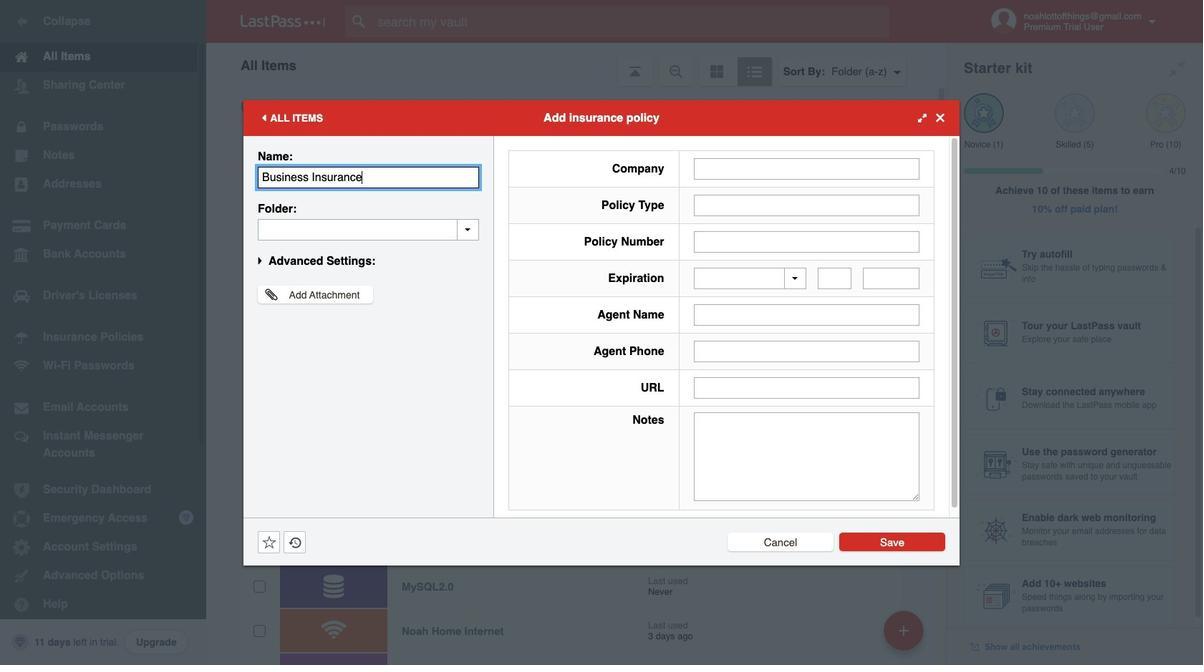 Task type: locate. For each thing, give the bounding box(es) containing it.
search my vault text field
[[345, 6, 918, 37]]

None text field
[[694, 158, 920, 179], [258, 167, 479, 188], [694, 195, 920, 216], [258, 219, 479, 240], [818, 268, 852, 289], [694, 304, 920, 326], [694, 413, 920, 501], [694, 158, 920, 179], [258, 167, 479, 188], [694, 195, 920, 216], [258, 219, 479, 240], [818, 268, 852, 289], [694, 304, 920, 326], [694, 413, 920, 501]]

None text field
[[694, 231, 920, 253], [863, 268, 920, 289], [694, 341, 920, 363], [694, 378, 920, 399], [694, 231, 920, 253], [863, 268, 920, 289], [694, 341, 920, 363], [694, 378, 920, 399]]

lastpass image
[[241, 15, 325, 28]]

dialog
[[244, 100, 960, 566]]

new item navigation
[[879, 607, 933, 666]]

new item image
[[899, 626, 909, 636]]



Task type: describe. For each thing, give the bounding box(es) containing it.
Search search field
[[345, 6, 918, 37]]

main navigation navigation
[[0, 0, 206, 666]]

vault options navigation
[[206, 43, 947, 86]]



Task type: vqa. For each thing, say whether or not it's contained in the screenshot.
dialog
yes



